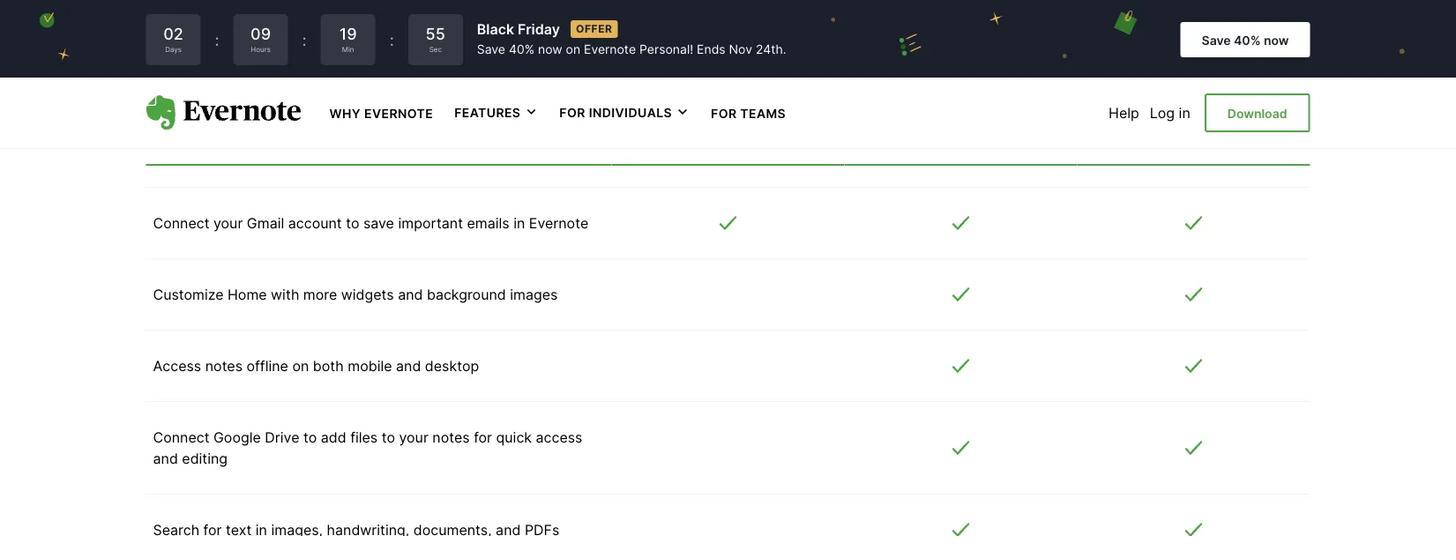 Task type: vqa. For each thing, say whether or not it's contained in the screenshot.
Desktop,
no



Task type: describe. For each thing, give the bounding box(es) containing it.
most-
[[461, 72, 501, 89]]

keyword
[[491, 143, 548, 160]]

background
[[427, 286, 506, 303]]

desktop
[[425, 358, 479, 375]]

1 vertical spatial in
[[514, 215, 525, 232]]

save for save 40% now on evernote personal! ends nov 24th.
[[477, 42, 506, 57]]

mobile
[[348, 358, 392, 375]]

save 40% now
[[1202, 33, 1290, 48]]

started
[[714, 116, 771, 131]]

40% for save 40% now on evernote personal! ends nov 24th.
[[509, 42, 535, 57]]

02
[[163, 24, 183, 43]]

40% for save 40% now
[[1235, 33, 1261, 48]]

quick
[[496, 429, 532, 446]]

1 : from the left
[[215, 30, 219, 49]]

account
[[288, 215, 342, 232]]

friday
[[518, 20, 560, 37]]

help
[[1109, 104, 1140, 121]]

access
[[536, 429, 583, 446]]

create
[[153, 143, 198, 160]]

offline
[[247, 358, 288, 375]]

save 40% now link
[[1181, 22, 1311, 57]]

0 horizontal spatial notes
[[205, 358, 243, 375]]

connect for connect your gmail account to save important emails in evernote
[[153, 215, 210, 232]]

filter
[[153, 0, 187, 17]]

19
[[339, 24, 357, 43]]

ends
[[697, 42, 726, 57]]

55
[[426, 24, 446, 43]]

and down features
[[462, 143, 487, 160]]

why evernote
[[330, 106, 433, 121]]

personal!
[[640, 42, 694, 57]]

personal
[[923, 79, 1000, 97]]

filter search results and get suggestions as you type
[[153, 0, 505, 17]]

quickly
[[354, 72, 401, 89]]

log
[[1151, 104, 1176, 121]]

and right mobile
[[396, 358, 421, 375]]

offer
[[576, 22, 613, 35]]

teams
[[741, 106, 786, 121]]

features
[[455, 105, 521, 120]]

access
[[153, 358, 201, 375]]

to left grab
[[254, 72, 267, 89]]

hours
[[251, 45, 271, 54]]

1 searches from the left
[[190, 72, 250, 89]]

get started link
[[619, 106, 838, 141]]

files
[[350, 429, 378, 446]]

download link
[[1205, 94, 1311, 132]]

sec
[[429, 45, 442, 54]]

you
[[447, 0, 471, 17]]

black
[[477, 20, 514, 37]]

for for for teams
[[711, 106, 737, 121]]

customize
[[153, 286, 224, 303]]

grab
[[271, 72, 302, 89]]

why
[[330, 106, 361, 121]]

on for both
[[292, 358, 309, 375]]

access notes offline on both mobile and desktop
[[153, 358, 479, 375]]

connect for connect google drive to add files to your notes for quick access and editing
[[153, 429, 210, 446]]

google
[[214, 429, 261, 446]]

black friday
[[477, 20, 560, 37]]

individuals
[[589, 105, 672, 120]]

2 searches from the left
[[537, 72, 598, 89]]

as
[[428, 0, 443, 17]]

min
[[342, 45, 354, 54]]

images
[[510, 286, 558, 303]]

for for for individuals
[[560, 105, 586, 120]]

choose
[[1119, 116, 1172, 131]]

choose professional link
[[1085, 106, 1304, 141]]

used
[[501, 72, 533, 89]]

0 vertical spatial evernote
[[584, 42, 636, 57]]

connect your gmail account to save important emails in evernote
[[153, 215, 589, 232]]

save 40% now on evernote personal! ends nov 24th.
[[477, 42, 787, 57]]

log in link
[[1151, 104, 1191, 121]]

for individuals
[[560, 105, 672, 120]]

02 days
[[163, 24, 183, 54]]

for inside connect google drive to add files to your notes for quick access and editing
[[474, 429, 492, 446]]

editing
[[182, 450, 228, 467]]

days
[[165, 45, 182, 54]]

add
[[321, 429, 346, 446]]

create your own filing system with notebooks and keyword tags
[[153, 143, 581, 160]]

choose professional
[[1119, 116, 1270, 131]]

evernote logo image
[[146, 95, 301, 131]]

19 min
[[339, 24, 357, 54]]

home
[[228, 286, 267, 303]]

0 vertical spatial with
[[355, 143, 384, 160]]

important
[[398, 215, 463, 232]]

09
[[251, 24, 271, 43]]



Task type: locate. For each thing, give the bounding box(es) containing it.
1 vertical spatial professional
[[1175, 116, 1270, 131]]

log in
[[1151, 104, 1191, 121]]

evernote down offer on the left of page
[[584, 42, 636, 57]]

1 vertical spatial for
[[474, 429, 492, 446]]

filing
[[267, 143, 299, 160]]

help link
[[1109, 104, 1140, 121]]

suggestions
[[343, 0, 424, 17]]

gmail
[[247, 215, 284, 232]]

save for save 40% now
[[1202, 33, 1232, 48]]

your left 'own'
[[202, 143, 231, 160]]

1 horizontal spatial with
[[355, 143, 384, 160]]

nov
[[729, 42, 753, 57]]

type
[[475, 0, 505, 17]]

get
[[317, 0, 339, 17]]

1 vertical spatial with
[[271, 286, 299, 303]]

notes left offline
[[205, 358, 243, 375]]

evernote right emails
[[529, 215, 589, 232]]

notes
[[205, 358, 243, 375], [433, 429, 470, 446]]

1 horizontal spatial for
[[474, 429, 492, 446]]

save
[[1202, 33, 1232, 48], [477, 42, 506, 57], [153, 72, 186, 89]]

to left add
[[304, 429, 317, 446]]

0 horizontal spatial searches
[[190, 72, 250, 89]]

now
[[1265, 33, 1290, 48], [538, 42, 563, 57]]

:
[[215, 30, 219, 49], [302, 30, 307, 49], [390, 30, 394, 49]]

get
[[686, 116, 711, 131]]

: down the filter search results and get suggestions as you type
[[302, 30, 307, 49]]

connect inside connect google drive to add files to your notes for quick access and editing
[[153, 429, 210, 446]]

40% up download "link"
[[1235, 33, 1261, 48]]

0 horizontal spatial save
[[153, 72, 186, 89]]

save
[[364, 215, 394, 232]]

0 vertical spatial in
[[1180, 104, 1191, 121]]

0 horizontal spatial on
[[292, 358, 309, 375]]

1 vertical spatial connect
[[153, 429, 210, 446]]

for teams
[[711, 106, 786, 121]]

connect
[[153, 215, 210, 232], [153, 429, 210, 446]]

save down days at the top left
[[153, 72, 186, 89]]

1 horizontal spatial searches
[[537, 72, 598, 89]]

in right emails
[[514, 215, 525, 232]]

55 sec
[[426, 24, 446, 54]]

with left more
[[271, 286, 299, 303]]

0 horizontal spatial in
[[514, 215, 525, 232]]

now for save 40% now
[[1265, 33, 1290, 48]]

2 vertical spatial evernote
[[529, 215, 589, 232]]

search
[[191, 0, 235, 17]]

your right "files"
[[399, 429, 429, 446]]

connect up editing at the left of page
[[153, 429, 210, 446]]

notes inside connect google drive to add files to your notes for quick access and editing
[[433, 429, 470, 446]]

0 horizontal spatial for
[[560, 105, 586, 120]]

1 vertical spatial on
[[292, 358, 309, 375]]

1 horizontal spatial for
[[711, 106, 737, 121]]

to right "files"
[[382, 429, 395, 446]]

customize home with more widgets and background images
[[153, 286, 558, 303]]

connect down create at the left top of page
[[153, 215, 210, 232]]

with down why evernote
[[355, 143, 384, 160]]

notebooks
[[388, 143, 458, 160]]

evernote down quickly on the left
[[364, 106, 433, 121]]

0 horizontal spatial for
[[405, 72, 424, 89]]

and right widgets
[[398, 286, 423, 303]]

professional
[[1140, 79, 1249, 97], [1175, 116, 1270, 131]]

for teams link
[[711, 104, 786, 121]]

0 vertical spatial notes
[[205, 358, 243, 375]]

1 connect from the top
[[153, 215, 210, 232]]

save searches to grab results quickly for your most-used searches
[[153, 72, 598, 89]]

: down search
[[215, 30, 219, 49]]

your inside connect google drive to add files to your notes for quick access and editing
[[399, 429, 429, 446]]

why evernote link
[[330, 104, 433, 121]]

save up download "link"
[[1202, 33, 1232, 48]]

0 vertical spatial connect
[[153, 215, 210, 232]]

for left quick
[[474, 429, 492, 446]]

for
[[560, 105, 586, 120], [711, 106, 737, 121]]

notes left quick
[[433, 429, 470, 446]]

: down suggestions
[[390, 30, 394, 49]]

1 horizontal spatial in
[[1180, 104, 1191, 121]]

40%
[[1235, 33, 1261, 48], [509, 42, 535, 57]]

your
[[428, 72, 457, 89], [202, 143, 231, 160], [214, 215, 243, 232], [399, 429, 429, 446]]

1 horizontal spatial on
[[566, 42, 581, 57]]

40% down black friday
[[509, 42, 535, 57]]

in
[[1180, 104, 1191, 121], [514, 215, 525, 232]]

searches
[[190, 72, 250, 89], [537, 72, 598, 89]]

save down black
[[477, 42, 506, 57]]

0 vertical spatial results
[[239, 0, 284, 17]]

tags
[[552, 143, 581, 160]]

now for save 40% now on evernote personal! ends nov 24th.
[[538, 42, 563, 57]]

0 vertical spatial professional
[[1140, 79, 1249, 97]]

0 horizontal spatial results
[[239, 0, 284, 17]]

with
[[355, 143, 384, 160], [271, 286, 299, 303]]

2 horizontal spatial :
[[390, 30, 394, 49]]

to left save
[[346, 215, 360, 232]]

3 : from the left
[[390, 30, 394, 49]]

save for save searches to grab results quickly for your most-used searches
[[153, 72, 186, 89]]

0 horizontal spatial with
[[271, 286, 299, 303]]

system
[[303, 143, 351, 160]]

own
[[235, 143, 263, 160]]

results down the min
[[306, 72, 351, 89]]

0 vertical spatial on
[[566, 42, 581, 57]]

and inside connect google drive to add files to your notes for quick access and editing
[[153, 450, 178, 467]]

on left both
[[292, 358, 309, 375]]

09 hours
[[251, 24, 271, 54]]

now up download "link"
[[1265, 33, 1290, 48]]

emails
[[467, 215, 510, 232]]

2 horizontal spatial save
[[1202, 33, 1232, 48]]

2 connect from the top
[[153, 429, 210, 446]]

on for evernote
[[566, 42, 581, 57]]

1 horizontal spatial now
[[1265, 33, 1290, 48]]

1 horizontal spatial save
[[477, 42, 506, 57]]

both
[[313, 358, 344, 375]]

your down sec on the left
[[428, 72, 457, 89]]

results up 09
[[239, 0, 284, 17]]

free
[[711, 79, 746, 97]]

and left editing at the left of page
[[153, 450, 178, 467]]

and
[[288, 0, 313, 17], [462, 143, 487, 160], [398, 286, 423, 303], [396, 358, 421, 375], [153, 450, 178, 467]]

1 vertical spatial results
[[306, 72, 351, 89]]

widgets
[[341, 286, 394, 303]]

for inside "button"
[[560, 105, 586, 120]]

drive
[[265, 429, 300, 446]]

0 horizontal spatial :
[[215, 30, 219, 49]]

0 horizontal spatial 40%
[[509, 42, 535, 57]]

connect google drive to add files to your notes for quick access and editing
[[153, 429, 583, 467]]

0 vertical spatial for
[[405, 72, 424, 89]]

in right log
[[1180, 104, 1191, 121]]

2 : from the left
[[302, 30, 307, 49]]

1 vertical spatial notes
[[433, 429, 470, 446]]

searches right used
[[537, 72, 598, 89]]

features button
[[455, 104, 539, 122]]

your left gmail
[[214, 215, 243, 232]]

and left 'get'
[[288, 0, 313, 17]]

1 horizontal spatial 40%
[[1235, 33, 1261, 48]]

more
[[303, 286, 337, 303]]

download
[[1228, 106, 1288, 121]]

0 horizontal spatial now
[[538, 42, 563, 57]]

24th.
[[756, 42, 787, 57]]

get started
[[686, 116, 771, 131]]

for individuals button
[[560, 104, 690, 122]]

1 horizontal spatial :
[[302, 30, 307, 49]]

now down the friday
[[538, 42, 563, 57]]

searches up evernote logo
[[190, 72, 250, 89]]

evernote
[[584, 42, 636, 57], [364, 106, 433, 121], [529, 215, 589, 232]]

1 horizontal spatial notes
[[433, 429, 470, 446]]

on down offer on the left of page
[[566, 42, 581, 57]]

1 horizontal spatial results
[[306, 72, 351, 89]]

professional inside "link"
[[1175, 116, 1270, 131]]

for right quickly on the left
[[405, 72, 424, 89]]

1 vertical spatial evernote
[[364, 106, 433, 121]]



